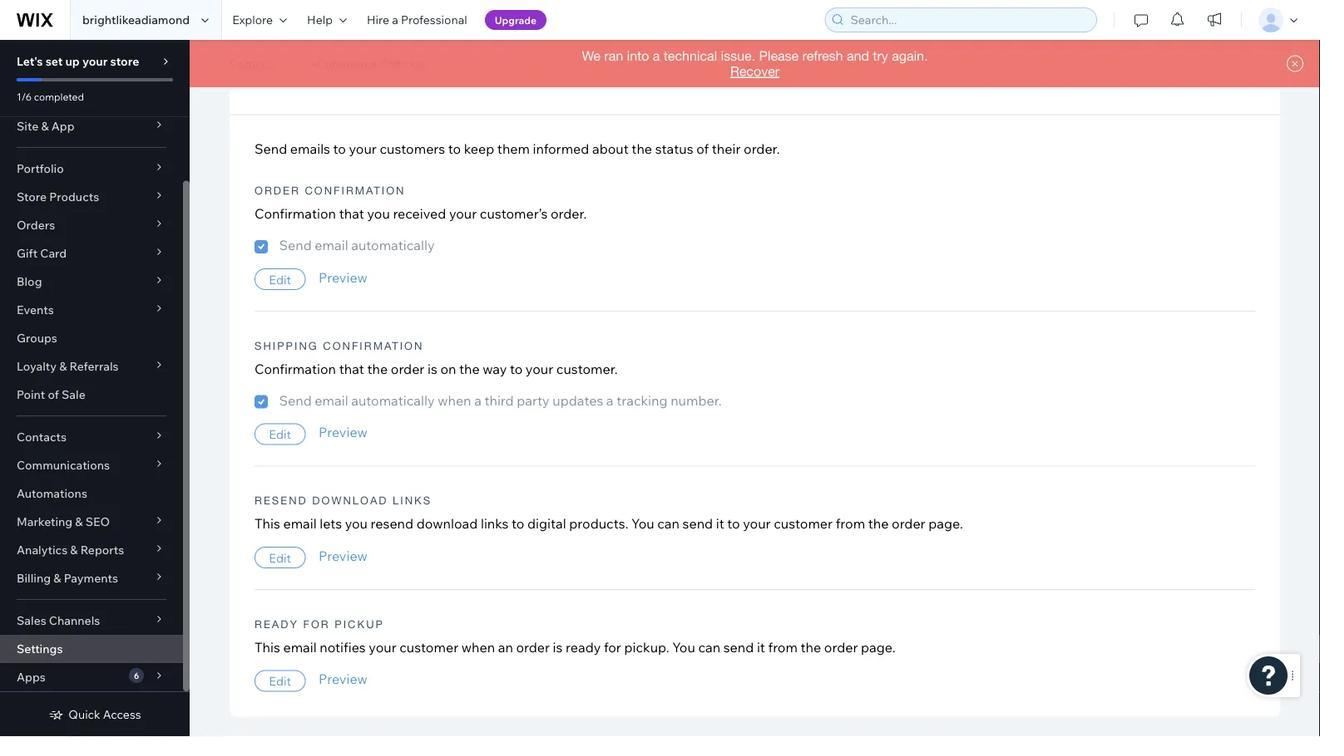 Task type: describe. For each thing, give the bounding box(es) containing it.
automatically for send email automatically
[[351, 238, 435, 254]]

1 edit from the top
[[269, 272, 291, 287]]

store
[[110, 54, 139, 69]]

it inside ready for pickup this email notifies your customer when an order is ready for pickup. you can send it from the order page.
[[757, 640, 765, 656]]

informed
[[533, 141, 589, 157]]

received
[[393, 206, 446, 223]]

technical
[[664, 48, 717, 64]]

portfolio button
[[0, 155, 183, 183]]

upgrade
[[495, 14, 537, 26]]

we
[[582, 48, 601, 64]]

status
[[655, 141, 693, 157]]

help
[[307, 12, 333, 27]]

page. inside resend download links this email lets you resend download links to digital products. you can send it to your customer from the order page.
[[928, 516, 963, 533]]

and
[[847, 48, 869, 64]]

you inside 'order confirmation confirmation that you received your customer's order.'
[[367, 206, 390, 223]]

app
[[51, 119, 75, 134]]

preview for preview link associated with 3rd edit button from the bottom of the page
[[319, 425, 368, 442]]

resend
[[255, 495, 308, 508]]

preview link for 3rd edit button from the bottom of the page
[[319, 425, 368, 442]]

0 vertical spatial for
[[303, 618, 330, 631]]

& for loyalty
[[59, 359, 67, 374]]

1 edit button from the top
[[255, 269, 306, 291]]

you inside resend download links this email lets you resend download links to digital products. you can send it to your customer from the order page.
[[345, 516, 368, 533]]

tracking
[[616, 393, 668, 409]]

from inside resend download links this email lets you resend download links to digital products. you can send it to your customer from the order page.
[[836, 516, 865, 533]]

keep
[[464, 141, 494, 157]]

professional
[[401, 12, 467, 27]]

digital
[[527, 516, 566, 533]]

your inside ready for pickup this email notifies your customer when an order is ready for pickup. you can send it from the order page.
[[369, 640, 396, 656]]

shipping
[[255, 340, 318, 353]]

contacts
[[17, 430, 67, 445]]

analytics & reports button
[[0, 537, 183, 565]]

their
[[712, 141, 741, 157]]

from inside ready for pickup this email notifies your customer when an order is ready for pickup. you can send it from the order page.
[[768, 640, 798, 656]]

events button
[[0, 296, 183, 324]]

3 edit button from the top
[[255, 548, 306, 569]]

a right updates
[[606, 393, 613, 409]]

marketing
[[17, 515, 73, 529]]

recover link
[[730, 64, 779, 79]]

preview link for 1st edit button
[[319, 270, 368, 287]]

upgrade button
[[485, 10, 546, 30]]

6
[[134, 671, 139, 681]]

4 edit button from the top
[[255, 671, 306, 693]]

order inside resend download links this email lets you resend download links to digital products. you can send it to your customer from the order page.
[[892, 516, 925, 533]]

reports
[[80, 543, 124, 558]]

0 vertical spatial when
[[438, 393, 471, 409]]

it inside resend download links this email lets you resend download links to digital products. you can send it to your customer from the order page.
[[716, 516, 724, 533]]

resend
[[371, 516, 413, 533]]

billing & payments
[[17, 571, 118, 586]]

sidebar element
[[0, 40, 190, 738]]

notifies
[[320, 640, 366, 656]]

billing
[[17, 571, 51, 586]]

0 horizontal spatial settings link
[[0, 635, 183, 664]]

marketing & seo
[[17, 515, 110, 529]]

products
[[49, 190, 99, 204]]

updates
[[553, 393, 603, 409]]

3 edit from the top
[[269, 551, 291, 566]]

referrals
[[69, 359, 119, 374]]

store
[[17, 190, 47, 204]]

customers
[[380, 141, 445, 157]]

brightlikeadiamond
[[82, 12, 190, 27]]

& for site
[[41, 119, 49, 134]]

about
[[592, 141, 629, 157]]

preview link for 4th edit button from the top
[[319, 672, 368, 689]]

you inside ready for pickup this email notifies your customer when an order is ready for pickup. you can send it from the order page.
[[672, 640, 695, 656]]

quick access button
[[49, 708, 141, 723]]

let's set up your store
[[17, 54, 139, 69]]

customer inside ready for pickup this email notifies your customer when an order is ready for pickup. you can send it from the order page.
[[399, 640, 458, 656]]

blog
[[17, 274, 42, 289]]

pickup.
[[624, 640, 669, 656]]

email inside ready for pickup this email notifies your customer when an order is ready for pickup. you can send it from the order page.
[[283, 640, 317, 656]]

party
[[517, 393, 550, 409]]

send email automatically
[[279, 238, 435, 254]]

1 horizontal spatial settings link
[[221, 56, 283, 72]]

your inside 'order confirmation confirmation that you received your customer's order.'
[[449, 206, 477, 223]]

can inside resend download links this email lets you resend download links to digital products. you can send it to your customer from the order page.
[[657, 516, 680, 533]]

groups
[[17, 331, 57, 346]]

number.
[[671, 393, 722, 409]]

that for the
[[339, 361, 364, 378]]

your inside shipping confirmation confirmation that the order is on the way to your customer.
[[526, 361, 553, 378]]

shipping confirmation confirmation that the order is on the way to your customer.
[[255, 340, 618, 378]]

analytics
[[17, 543, 68, 558]]

recover
[[730, 64, 779, 79]]

orders button
[[0, 211, 183, 240]]

products.
[[569, 516, 628, 533]]

up
[[65, 54, 80, 69]]

order. inside 'order confirmation confirmation that you received your customer's order.'
[[551, 206, 587, 223]]

site & app
[[17, 119, 75, 134]]

automatically for send email automatically when a third party updates a tracking number.
[[351, 393, 435, 409]]

can inside ready for pickup this email notifies your customer when an order is ready for pickup. you can send it from the order page.
[[698, 640, 720, 656]]

preview link for third edit button from the top
[[319, 548, 368, 565]]

groups link
[[0, 324, 183, 353]]

email for send email automatically when a third party updates a tracking number.
[[315, 393, 348, 409]]

loyalty & referrals button
[[0, 353, 183, 381]]

sales
[[17, 614, 46, 628]]

an
[[498, 640, 513, 656]]

communications button
[[0, 452, 183, 480]]

gift card button
[[0, 240, 183, 268]]

send email automatically when a third party updates a tracking number.
[[279, 393, 722, 409]]

1/6
[[17, 90, 32, 103]]

2 edit from the top
[[269, 427, 291, 442]]

email for order email notifications
[[304, 71, 346, 92]]

this for lets
[[255, 516, 280, 533]]

contacts button
[[0, 423, 183, 452]]

seo
[[85, 515, 110, 529]]

channels
[[49, 614, 100, 628]]

sale
[[62, 388, 85, 402]]

try
[[873, 48, 888, 64]]

your inside resend download links this email lets you resend download links to digital products. you can send it to your customer from the order page.
[[743, 516, 771, 533]]

1 horizontal spatial settings
[[230, 57, 275, 71]]

preview for preview link corresponding to third edit button from the top
[[319, 548, 368, 565]]

completed
[[34, 90, 84, 103]]

emails
[[290, 141, 330, 157]]

links
[[481, 516, 509, 533]]

send for send emails to your customers to keep them informed about the status of their order.
[[255, 141, 287, 157]]

hire a professional
[[367, 12, 467, 27]]

send inside ready for pickup this email notifies your customer when an order is ready for pickup. you can send it from the order page.
[[723, 640, 754, 656]]

2 edit button from the top
[[255, 424, 306, 446]]

& for marketing
[[75, 515, 83, 529]]

sales channels
[[17, 614, 100, 628]]

when inside ready for pickup this email notifies your customer when an order is ready for pickup. you can send it from the order page.
[[461, 640, 495, 656]]

& for analytics
[[70, 543, 78, 558]]



Task type: locate. For each thing, give the bounding box(es) containing it.
settings down "explore"
[[230, 57, 275, 71]]

order. right their
[[744, 141, 780, 157]]

& right billing
[[53, 571, 61, 586]]

it
[[716, 516, 724, 533], [757, 640, 765, 656]]

for
[[303, 618, 330, 631], [604, 640, 621, 656]]

4 preview link from the top
[[319, 672, 368, 689]]

a right the hire
[[392, 12, 398, 27]]

1 this from the top
[[255, 516, 280, 533]]

of left their
[[696, 141, 709, 157]]

1 horizontal spatial for
[[604, 640, 621, 656]]

1 horizontal spatial from
[[836, 516, 865, 533]]

them
[[497, 141, 530, 157]]

a left third
[[474, 393, 481, 409]]

send
[[683, 516, 713, 533], [723, 640, 754, 656]]

issue.
[[721, 48, 755, 64]]

order for order email notifications
[[255, 71, 301, 92]]

lets
[[320, 516, 342, 533]]

download
[[416, 516, 478, 533]]

automations
[[17, 487, 87, 501]]

from
[[836, 516, 865, 533], [768, 640, 798, 656]]

a right the into
[[653, 48, 660, 64]]

you down the download
[[345, 516, 368, 533]]

0 vertical spatial you
[[631, 516, 654, 533]]

to inside shipping confirmation confirmation that the order is on the way to your customer.
[[510, 361, 523, 378]]

1 vertical spatial order.
[[551, 206, 587, 223]]

hire
[[367, 12, 389, 27]]

Search... field
[[846, 8, 1091, 32]]

ecommerce settings
[[310, 57, 425, 71]]

orders
[[17, 218, 55, 232]]

your inside sidebar element
[[82, 54, 108, 69]]

please
[[759, 48, 799, 64]]

billing & payments button
[[0, 565, 183, 593]]

help button
[[297, 0, 357, 40]]

0 horizontal spatial it
[[716, 516, 724, 533]]

this inside ready for pickup this email notifies your customer when an order is ready for pickup. you can send it from the order page.
[[255, 640, 280, 656]]

1 horizontal spatial can
[[698, 640, 720, 656]]

3 preview from the top
[[319, 548, 368, 565]]

preview link down lets
[[319, 548, 368, 565]]

preview
[[319, 270, 368, 287], [319, 425, 368, 442], [319, 548, 368, 565], [319, 672, 368, 689]]

customer.
[[556, 361, 618, 378]]

quick
[[68, 708, 100, 722]]

0 horizontal spatial settings
[[17, 642, 63, 657]]

1 vertical spatial page.
[[861, 640, 895, 656]]

gift
[[17, 246, 38, 261]]

order down emails
[[255, 185, 300, 198]]

is inside shipping confirmation confirmation that the order is on the way to your customer.
[[428, 361, 437, 378]]

on
[[440, 361, 456, 378]]

the inside resend download links this email lets you resend download links to digital products. you can send it to your customer from the order page.
[[868, 516, 889, 533]]

that
[[339, 206, 364, 223], [339, 361, 364, 378]]

0 vertical spatial page.
[[928, 516, 963, 533]]

you right 'products.'
[[631, 516, 654, 533]]

order. right customer's
[[551, 206, 587, 223]]

0 vertical spatial you
[[367, 206, 390, 223]]

is left 'on'
[[428, 361, 437, 378]]

1 horizontal spatial it
[[757, 640, 765, 656]]

quick access
[[68, 708, 141, 722]]

& left reports
[[70, 543, 78, 558]]

edit up shipping
[[269, 272, 291, 287]]

0 vertical spatial is
[[428, 361, 437, 378]]

preview down send email automatically
[[319, 270, 368, 287]]

can right pickup. on the bottom of the page
[[698, 640, 720, 656]]

0 vertical spatial order.
[[744, 141, 780, 157]]

send
[[255, 141, 287, 157], [279, 238, 312, 254], [279, 393, 312, 409]]

0 horizontal spatial for
[[303, 618, 330, 631]]

of
[[696, 141, 709, 157], [48, 388, 59, 402]]

1 preview link from the top
[[319, 270, 368, 287]]

edit down resend
[[269, 551, 291, 566]]

1 vertical spatial for
[[604, 640, 621, 656]]

2 vertical spatial send
[[279, 393, 312, 409]]

0 horizontal spatial send
[[683, 516, 713, 533]]

this for notifies
[[255, 640, 280, 656]]

0 vertical spatial send
[[683, 516, 713, 533]]

loyalty & referrals
[[17, 359, 119, 374]]

edit button
[[255, 269, 306, 291], [255, 424, 306, 446], [255, 548, 306, 569], [255, 671, 306, 693]]

ran
[[604, 48, 623, 64]]

1 vertical spatial you
[[345, 516, 368, 533]]

2 preview link from the top
[[319, 425, 368, 442]]

3 preview link from the top
[[319, 548, 368, 565]]

a inside we ran into a technical issue. please refresh and try again. recover
[[653, 48, 660, 64]]

ecommerce
[[310, 57, 377, 71]]

edit up resend
[[269, 427, 291, 442]]

1 vertical spatial automatically
[[351, 393, 435, 409]]

1 vertical spatial it
[[757, 640, 765, 656]]

you right pickup. on the bottom of the page
[[672, 640, 695, 656]]

point of sale link
[[0, 381, 183, 409]]

events
[[17, 303, 54, 317]]

hire a professional link
[[357, 0, 477, 40]]

a
[[392, 12, 398, 27], [653, 48, 660, 64], [474, 393, 481, 409], [606, 393, 613, 409]]

order inside 'order confirmation confirmation that you received your customer's order.'
[[255, 185, 300, 198]]

0 vertical spatial can
[[657, 516, 680, 533]]

automations link
[[0, 480, 183, 508]]

is left ready at the left bottom of page
[[553, 640, 563, 656]]

order down "explore"
[[255, 71, 301, 92]]

third
[[484, 393, 514, 409]]

1 vertical spatial send
[[279, 238, 312, 254]]

0 vertical spatial automatically
[[351, 238, 435, 254]]

1 horizontal spatial is
[[553, 640, 563, 656]]

preview link down send email automatically
[[319, 270, 368, 287]]

customer's
[[480, 206, 548, 223]]

2 horizontal spatial settings
[[380, 57, 425, 71]]

send inside resend download links this email lets you resend download links to digital products. you can send it to your customer from the order page.
[[683, 516, 713, 533]]

email inside resend download links this email lets you resend download links to digital products. you can send it to your customer from the order page.
[[283, 516, 317, 533]]

settings link
[[221, 56, 283, 72], [0, 635, 183, 664]]

edit button up shipping
[[255, 269, 306, 291]]

send for send email automatically when a third party updates a tracking number.
[[279, 393, 312, 409]]

preview link up the download
[[319, 425, 368, 442]]

1 horizontal spatial you
[[672, 640, 695, 656]]

let's
[[17, 54, 43, 69]]

payments
[[64, 571, 118, 586]]

is
[[428, 361, 437, 378], [553, 640, 563, 656]]

order
[[391, 361, 425, 378], [892, 516, 925, 533], [516, 640, 550, 656], [824, 640, 858, 656]]

pickup
[[335, 618, 384, 631]]

1 vertical spatial order
[[255, 185, 300, 198]]

0 vertical spatial that
[[339, 206, 364, 223]]

0 vertical spatial order
[[255, 71, 301, 92]]

that inside shipping confirmation confirmation that the order is on the way to your customer.
[[339, 361, 364, 378]]

communications
[[17, 458, 110, 473]]

this down ready
[[255, 640, 280, 656]]

2 that from the top
[[339, 361, 364, 378]]

email for send email automatically
[[315, 238, 348, 254]]

1 vertical spatial settings link
[[0, 635, 183, 664]]

settings down sales
[[17, 642, 63, 657]]

preview down lets
[[319, 548, 368, 565]]

this down resend
[[255, 516, 280, 533]]

marketing & seo button
[[0, 508, 183, 537]]

links
[[393, 495, 432, 508]]

that inside 'order confirmation confirmation that you received your customer's order.'
[[339, 206, 364, 223]]

site & app button
[[0, 112, 183, 141]]

of left sale on the left bottom of page
[[48, 388, 59, 402]]

0 horizontal spatial is
[[428, 361, 437, 378]]

is inside ready for pickup this email notifies your customer when an order is ready for pickup. you can send it from the order page.
[[553, 640, 563, 656]]

order confirmation confirmation that you received your customer's order.
[[255, 185, 587, 223]]

confirmation
[[305, 185, 405, 198], [255, 206, 336, 223], [323, 340, 424, 353], [255, 361, 336, 378]]

2 automatically from the top
[[351, 393, 435, 409]]

edit down ready
[[269, 674, 291, 689]]

1 vertical spatial of
[[48, 388, 59, 402]]

0 vertical spatial customer
[[774, 516, 833, 533]]

ready
[[255, 618, 298, 631]]

0 horizontal spatial customer
[[399, 640, 458, 656]]

ready for pickup this email notifies your customer when an order is ready for pickup. you can send it from the order page.
[[255, 618, 895, 656]]

we ran into a technical issue. please refresh and try again. recover
[[582, 48, 928, 79]]

0 vertical spatial it
[[716, 516, 724, 533]]

2 this from the top
[[255, 640, 280, 656]]

1 vertical spatial that
[[339, 361, 364, 378]]

automatically
[[351, 238, 435, 254], [351, 393, 435, 409]]

when left an
[[461, 640, 495, 656]]

when down 'on'
[[438, 393, 471, 409]]

2 preview from the top
[[319, 425, 368, 442]]

email
[[304, 71, 346, 92], [315, 238, 348, 254], [315, 393, 348, 409], [283, 516, 317, 533], [283, 640, 317, 656]]

1 vertical spatial customer
[[399, 640, 458, 656]]

page.
[[928, 516, 963, 533], [861, 640, 895, 656]]

1 order from the top
[[255, 71, 301, 92]]

point
[[17, 388, 45, 402]]

order for order confirmation confirmation that you received your customer's order.
[[255, 185, 300, 198]]

& right site
[[41, 119, 49, 134]]

order.
[[744, 141, 780, 157], [551, 206, 587, 223]]

that for you
[[339, 206, 364, 223]]

1 that from the top
[[339, 206, 364, 223]]

4 edit from the top
[[269, 674, 291, 689]]

customer inside resend download links this email lets you resend download links to digital products. you can send it to your customer from the order page.
[[774, 516, 833, 533]]

1 vertical spatial from
[[768, 640, 798, 656]]

card
[[40, 246, 67, 261]]

& for billing
[[53, 571, 61, 586]]

settings
[[230, 57, 275, 71], [380, 57, 425, 71], [17, 642, 63, 657]]

order inside shipping confirmation confirmation that the order is on the way to your customer.
[[391, 361, 425, 378]]

0 horizontal spatial from
[[768, 640, 798, 656]]

1 preview from the top
[[319, 270, 368, 287]]

0 horizontal spatial page.
[[861, 640, 895, 656]]

automatically down received on the top left of the page
[[351, 238, 435, 254]]

1 horizontal spatial of
[[696, 141, 709, 157]]

4 preview from the top
[[319, 672, 368, 689]]

settings up notifications
[[380, 57, 425, 71]]

edit button down resend
[[255, 548, 306, 569]]

loyalty
[[17, 359, 57, 374]]

0 vertical spatial from
[[836, 516, 865, 533]]

preview for preview link related to 1st edit button
[[319, 270, 368, 287]]

0 horizontal spatial of
[[48, 388, 59, 402]]

you inside resend download links this email lets you resend download links to digital products. you can send it to your customer from the order page.
[[631, 516, 654, 533]]

edit button up resend
[[255, 424, 306, 446]]

into
[[627, 48, 649, 64]]

settings link down channels
[[0, 635, 183, 664]]

automatically down shipping confirmation confirmation that the order is on the way to your customer.
[[351, 393, 435, 409]]

the inside ready for pickup this email notifies your customer when an order is ready for pickup. you can send it from the order page.
[[801, 640, 821, 656]]

resend download links this email lets you resend download links to digital products. you can send it to your customer from the order page.
[[255, 495, 963, 533]]

this inside resend download links this email lets you resend download links to digital products. you can send it to your customer from the order page.
[[255, 516, 280, 533]]

you
[[367, 206, 390, 223], [345, 516, 368, 533]]

1 vertical spatial can
[[698, 640, 720, 656]]

the
[[632, 141, 652, 157], [367, 361, 388, 378], [459, 361, 480, 378], [868, 516, 889, 533], [801, 640, 821, 656]]

preview link down notifies
[[319, 672, 368, 689]]

can right 'products.'
[[657, 516, 680, 533]]

1 horizontal spatial order.
[[744, 141, 780, 157]]

0 horizontal spatial you
[[631, 516, 654, 533]]

& right the loyalty
[[59, 359, 67, 374]]

you up send email automatically
[[367, 206, 390, 223]]

1 vertical spatial send
[[723, 640, 754, 656]]

1 horizontal spatial send
[[723, 640, 754, 656]]

preview for 4th edit button from the top preview link
[[319, 672, 368, 689]]

0 vertical spatial of
[[696, 141, 709, 157]]

preview down notifies
[[319, 672, 368, 689]]

0 vertical spatial settings link
[[221, 56, 283, 72]]

0 horizontal spatial order.
[[551, 206, 587, 223]]

order
[[255, 71, 301, 92], [255, 185, 300, 198]]

blog button
[[0, 268, 183, 296]]

ready
[[566, 640, 601, 656]]

your
[[82, 54, 108, 69], [349, 141, 377, 157], [449, 206, 477, 223], [526, 361, 553, 378], [743, 516, 771, 533], [369, 640, 396, 656]]

notifications
[[350, 71, 446, 92]]

refresh
[[802, 48, 843, 64]]

to
[[333, 141, 346, 157], [448, 141, 461, 157], [510, 361, 523, 378], [512, 516, 524, 533], [727, 516, 740, 533]]

settings link down "explore"
[[221, 56, 283, 72]]

0 vertical spatial this
[[255, 516, 280, 533]]

1/6 completed
[[17, 90, 84, 103]]

0 horizontal spatial can
[[657, 516, 680, 533]]

settings inside sidebar element
[[17, 642, 63, 657]]

1 vertical spatial is
[[553, 640, 563, 656]]

page. inside ready for pickup this email notifies your customer when an order is ready for pickup. you can send it from the order page.
[[861, 640, 895, 656]]

2 order from the top
[[255, 185, 300, 198]]

you
[[631, 516, 654, 533], [672, 640, 695, 656]]

1 automatically from the top
[[351, 238, 435, 254]]

again.
[[892, 48, 928, 64]]

of inside sidebar element
[[48, 388, 59, 402]]

store products
[[17, 190, 99, 204]]

1 horizontal spatial customer
[[774, 516, 833, 533]]

for up notifies
[[303, 618, 330, 631]]

preview up the download
[[319, 425, 368, 442]]

sales channels button
[[0, 607, 183, 635]]

apps
[[17, 670, 46, 685]]

1 horizontal spatial page.
[[928, 516, 963, 533]]

edit button down ready
[[255, 671, 306, 693]]

1 vertical spatial when
[[461, 640, 495, 656]]

for right ready at the left bottom of page
[[604, 640, 621, 656]]

point of sale
[[17, 388, 85, 402]]

1 vertical spatial this
[[255, 640, 280, 656]]

& left "seo"
[[75, 515, 83, 529]]

analytics & reports
[[17, 543, 124, 558]]

1 vertical spatial you
[[672, 640, 695, 656]]

send for send email automatically
[[279, 238, 312, 254]]

0 vertical spatial send
[[255, 141, 287, 157]]



Task type: vqa. For each thing, say whether or not it's contained in the screenshot.
From
yes



